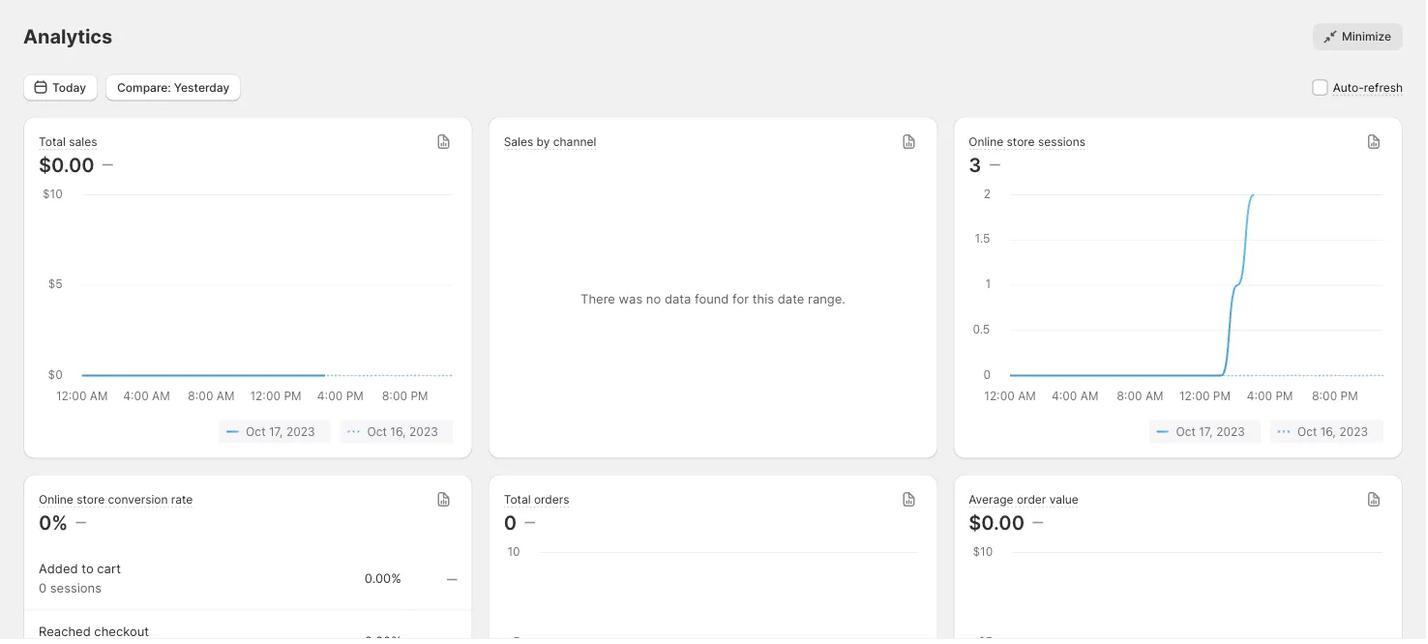 Task type: vqa. For each thing, say whether or not it's contained in the screenshot.
"My Store" Icon
no



Task type: locate. For each thing, give the bounding box(es) containing it.
total orders
[[504, 493, 570, 507]]

4 2023 from the left
[[1340, 425, 1369, 439]]

0 down total orders dropdown button
[[504, 511, 517, 535]]

oct 16, 2023 button for 3
[[1271, 421, 1384, 444]]

total left "orders"
[[504, 493, 531, 507]]

sessions inside added to cart 0 sessions
[[50, 581, 102, 596]]

sales by channel
[[504, 135, 597, 149]]

store for 3
[[1007, 135, 1035, 149]]

no
[[647, 292, 661, 307]]

channel
[[554, 135, 597, 149]]

0 horizontal spatial oct 16, 2023
[[367, 425, 438, 439]]

total for 0
[[504, 493, 531, 507]]

0 horizontal spatial 16,
[[390, 425, 406, 439]]

2 oct 16, 2023 from the left
[[1298, 425, 1369, 439]]

1 horizontal spatial no change image
[[525, 516, 535, 531]]

0.00%
[[365, 572, 401, 587]]

no change image right 3
[[990, 157, 1000, 173]]

1 horizontal spatial online
[[969, 135, 1004, 149]]

no change image right 0.00%
[[447, 573, 458, 588]]

0 horizontal spatial no change image
[[447, 573, 458, 588]]

1 vertical spatial no change image
[[525, 516, 535, 531]]

1 vertical spatial total
[[504, 493, 531, 507]]

list for $0.00
[[43, 421, 454, 444]]

1 oct 16, 2023 from the left
[[367, 425, 438, 439]]

1 horizontal spatial list
[[973, 421, 1384, 444]]

orders
[[534, 493, 570, 507]]

0 horizontal spatial 17,
[[269, 425, 283, 439]]

1 horizontal spatial sessions
[[1039, 135, 1086, 149]]

1 horizontal spatial oct 16, 2023
[[1298, 425, 1369, 439]]

2 horizontal spatial no change image
[[990, 157, 1000, 173]]

1 oct 17, 2023 button from the left
[[219, 421, 331, 444]]

yesterday
[[174, 80, 230, 94]]

1 horizontal spatial oct 17, 2023 button
[[1150, 421, 1261, 444]]

total
[[39, 135, 66, 149], [504, 493, 531, 507]]

no change image
[[102, 157, 113, 173], [76, 516, 86, 531], [1033, 516, 1044, 531], [447, 636, 458, 640]]

analytics
[[23, 25, 113, 48]]

total sales
[[39, 135, 97, 149]]

2 oct from the left
[[367, 425, 387, 439]]

$0.00 down average
[[969, 511, 1025, 535]]

0 horizontal spatial total
[[39, 135, 66, 149]]

conversion
[[108, 493, 168, 507]]

online
[[969, 135, 1004, 149], [39, 493, 73, 507]]

2 list from the left
[[973, 421, 1384, 444]]

17,
[[269, 425, 283, 439], [1200, 425, 1214, 439]]

1 2023 from the left
[[287, 425, 315, 439]]

total orders button
[[504, 493, 570, 509]]

1 oct 16, 2023 button from the left
[[340, 421, 454, 444]]

0 vertical spatial $0.00
[[39, 153, 95, 177]]

no change image for order
[[1033, 516, 1044, 531]]

no change image for sales
[[102, 157, 113, 173]]

there
[[581, 292, 616, 307]]

0 horizontal spatial list
[[43, 421, 454, 444]]

0 vertical spatial no change image
[[990, 157, 1000, 173]]

compare: yesterday button
[[106, 74, 241, 101]]

0 vertical spatial store
[[1007, 135, 1035, 149]]

1 horizontal spatial 0
[[504, 511, 517, 535]]

$0.00
[[39, 153, 95, 177], [969, 511, 1025, 535]]

0 horizontal spatial oct 17, 2023
[[246, 425, 315, 439]]

1 horizontal spatial store
[[1007, 135, 1035, 149]]

oct 17, 2023 button for $0.00
[[219, 421, 331, 444]]

1 oct from the left
[[246, 425, 266, 439]]

1 horizontal spatial oct 17, 2023
[[1177, 425, 1246, 439]]

0 horizontal spatial sessions
[[50, 581, 102, 596]]

oct 16, 2023
[[367, 425, 438, 439], [1298, 425, 1369, 439]]

total for $0.00
[[39, 135, 66, 149]]

2 oct 16, 2023 button from the left
[[1271, 421, 1384, 444]]

oct 17, 2023 button
[[219, 421, 331, 444], [1150, 421, 1261, 444]]

oct 16, 2023 button
[[340, 421, 454, 444], [1271, 421, 1384, 444]]

oct 17, 2023 button for 3
[[1150, 421, 1261, 444]]

1 vertical spatial $0.00
[[969, 511, 1025, 535]]

1 list from the left
[[43, 421, 454, 444]]

oct 16, 2023 for $0.00
[[367, 425, 438, 439]]

1 horizontal spatial 16,
[[1321, 425, 1337, 439]]

1 vertical spatial store
[[77, 493, 105, 507]]

order
[[1017, 493, 1047, 507]]

found
[[695, 292, 729, 307]]

2 oct 17, 2023 button from the left
[[1150, 421, 1261, 444]]

17, for $0.00
[[269, 425, 283, 439]]

online inside "dropdown button"
[[39, 493, 73, 507]]

1 horizontal spatial 17,
[[1200, 425, 1214, 439]]

no change image
[[990, 157, 1000, 173], [525, 516, 535, 531], [447, 573, 458, 588]]

store inside "dropdown button"
[[77, 493, 105, 507]]

online up 3
[[969, 135, 1004, 149]]

to
[[82, 562, 94, 577]]

1 horizontal spatial oct 16, 2023 button
[[1271, 421, 1384, 444]]

sessions
[[1039, 135, 1086, 149], [50, 581, 102, 596]]

2 vertical spatial no change image
[[447, 573, 458, 588]]

sessions inside dropdown button
[[1039, 135, 1086, 149]]

refresh
[[1365, 80, 1404, 94]]

total left sales
[[39, 135, 66, 149]]

1 16, from the left
[[390, 425, 406, 439]]

oct 17, 2023
[[246, 425, 315, 439], [1177, 425, 1246, 439]]

1 horizontal spatial total
[[504, 493, 531, 507]]

store
[[1007, 135, 1035, 149], [77, 493, 105, 507]]

1 17, from the left
[[269, 425, 283, 439]]

0 horizontal spatial $0.00
[[39, 153, 95, 177]]

2 17, from the left
[[1200, 425, 1214, 439]]

rate
[[171, 493, 193, 507]]

2023
[[287, 425, 315, 439], [410, 425, 438, 439], [1217, 425, 1246, 439], [1340, 425, 1369, 439]]

no change image for 3
[[990, 157, 1000, 173]]

1 vertical spatial 0
[[39, 581, 47, 596]]

online inside dropdown button
[[969, 135, 1004, 149]]

2 oct 17, 2023 from the left
[[1177, 425, 1246, 439]]

1 horizontal spatial $0.00
[[969, 511, 1025, 535]]

0 vertical spatial total
[[39, 135, 66, 149]]

1 oct 17, 2023 from the left
[[246, 425, 315, 439]]

online store conversion rate button
[[39, 493, 193, 509]]

0 horizontal spatial 0
[[39, 581, 47, 596]]

2 16, from the left
[[1321, 425, 1337, 439]]

average order value
[[969, 493, 1079, 507]]

store for 0%
[[77, 493, 105, 507]]

0
[[504, 511, 517, 535], [39, 581, 47, 596]]

2 2023 from the left
[[410, 425, 438, 439]]

online up 0%
[[39, 493, 73, 507]]

auto-
[[1334, 80, 1365, 94]]

oct
[[246, 425, 266, 439], [367, 425, 387, 439], [1177, 425, 1196, 439], [1298, 425, 1318, 439]]

oct 17, 2023 for $0.00
[[246, 425, 315, 439]]

0 horizontal spatial oct 16, 2023 button
[[340, 421, 454, 444]]

16,
[[390, 425, 406, 439], [1321, 425, 1337, 439]]

0 horizontal spatial store
[[77, 493, 105, 507]]

minimize
[[1343, 30, 1392, 44]]

0 horizontal spatial oct 17, 2023 button
[[219, 421, 331, 444]]

0 vertical spatial sessions
[[1039, 135, 1086, 149]]

0 horizontal spatial online
[[39, 493, 73, 507]]

list
[[43, 421, 454, 444], [973, 421, 1384, 444]]

$0.00 down total sales dropdown button
[[39, 153, 95, 177]]

0 down added
[[39, 581, 47, 596]]

1 vertical spatial sessions
[[50, 581, 102, 596]]

store inside dropdown button
[[1007, 135, 1035, 149]]

no change image down total orders dropdown button
[[525, 516, 535, 531]]

1 vertical spatial online
[[39, 493, 73, 507]]

sales
[[69, 135, 97, 149]]

date
[[778, 292, 805, 307]]

0 vertical spatial online
[[969, 135, 1004, 149]]



Task type: describe. For each thing, give the bounding box(es) containing it.
online store conversion rate
[[39, 493, 193, 507]]

4 oct from the left
[[1298, 425, 1318, 439]]

sales
[[504, 135, 534, 149]]

0 vertical spatial 0
[[504, 511, 517, 535]]

there was no data found for this date range.
[[581, 292, 846, 307]]

this
[[753, 292, 775, 307]]

total sales button
[[39, 135, 97, 151]]

for
[[733, 292, 749, 307]]

value
[[1050, 493, 1079, 507]]

minimize button
[[1314, 23, 1404, 50]]

no change image for store
[[76, 516, 86, 531]]

3 oct from the left
[[1177, 425, 1196, 439]]

no change image for 0
[[525, 516, 535, 531]]

sales by channel button
[[504, 135, 597, 151]]

online store sessions
[[969, 135, 1086, 149]]

0 inside added to cart 0 sessions
[[39, 581, 47, 596]]

oct 16, 2023 for 3
[[1298, 425, 1369, 439]]

oct 16, 2023 button for $0.00
[[340, 421, 454, 444]]

data
[[665, 292, 692, 307]]

$0.00 for total
[[39, 153, 95, 177]]

oct 17, 2023 for 3
[[1177, 425, 1246, 439]]

compare: yesterday
[[117, 80, 230, 94]]

compare:
[[117, 80, 171, 94]]

was
[[619, 292, 643, 307]]

today
[[52, 80, 86, 94]]

average order value button
[[969, 493, 1079, 509]]

added to cart 0 sessions
[[39, 562, 121, 596]]

online store sessions button
[[969, 135, 1086, 151]]

17, for 3
[[1200, 425, 1214, 439]]

by
[[537, 135, 550, 149]]

3
[[969, 153, 982, 177]]

auto-refresh
[[1334, 80, 1404, 94]]

average
[[969, 493, 1014, 507]]

16, for 3
[[1321, 425, 1337, 439]]

online for 0%
[[39, 493, 73, 507]]

list for 3
[[973, 421, 1384, 444]]

online for 3
[[969, 135, 1004, 149]]

added
[[39, 562, 78, 577]]

$0.00 for average
[[969, 511, 1025, 535]]

today button
[[23, 74, 98, 101]]

16, for $0.00
[[390, 425, 406, 439]]

0%
[[39, 511, 68, 535]]

range.
[[808, 292, 846, 307]]

3 2023 from the left
[[1217, 425, 1246, 439]]

cart
[[97, 562, 121, 577]]



